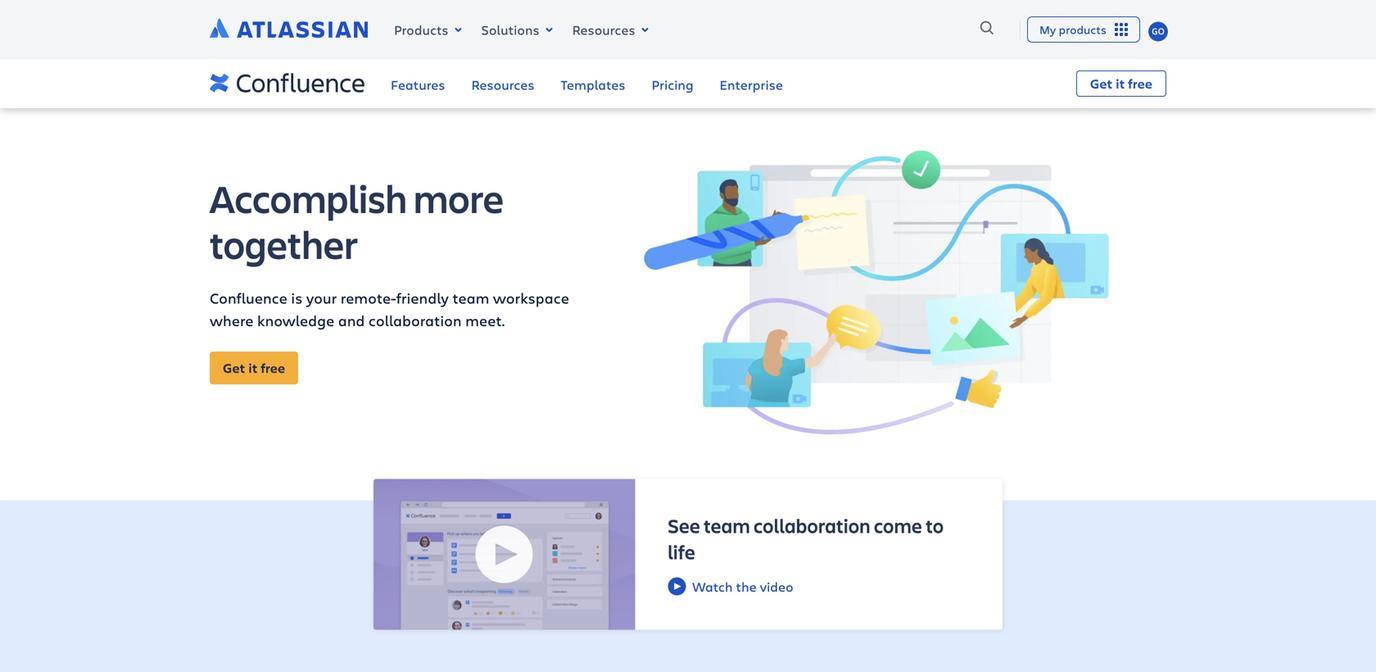 Task type: vqa. For each thing, say whether or not it's contained in the screenshot.
Confluence logo
yes



Task type: describe. For each thing, give the bounding box(es) containing it.
products
[[394, 21, 449, 38]]

more
[[414, 172, 504, 224]]

0 horizontal spatial get it free link
[[210, 352, 298, 384]]

collaboration inside 'confluence is your remote-friendly team workspace where knowledge and collaboration meet.'
[[369, 311, 462, 330]]

and
[[338, 311, 365, 330]]

it for the leftmost get it free link
[[249, 359, 258, 377]]

illustration demonstrating workflows in confluence image
[[644, 134, 1110, 435]]

where
[[210, 311, 254, 330]]

knowledge
[[257, 311, 335, 330]]

collaboration inside see team collaboration come to life
[[754, 513, 871, 538]]

to
[[926, 513, 944, 538]]

together
[[210, 218, 358, 270]]

get it free for the leftmost get it free link
[[223, 359, 285, 377]]

free for the leftmost get it free link
[[261, 359, 285, 377]]

your
[[306, 288, 337, 308]]

watch
[[693, 578, 733, 595]]

team inside 'confluence is your remote-friendly team workspace where knowledge and collaboration meet.'
[[453, 288, 490, 308]]

products link
[[384, 18, 470, 41]]

pricing link
[[652, 65, 694, 107]]

pricing
[[652, 76, 694, 93]]

get for rightmost get it free link
[[1091, 75, 1113, 92]]

workspace
[[493, 288, 570, 308]]

watch the video
[[693, 578, 794, 595]]

templates
[[561, 76, 626, 93]]

life
[[668, 539, 696, 565]]

accomplish
[[210, 172, 407, 224]]

1 vertical spatial resources link
[[472, 65, 535, 107]]

watch the video link
[[668, 576, 970, 597]]

features
[[391, 76, 445, 93]]



Task type: locate. For each thing, give the bounding box(es) containing it.
0 vertical spatial resources
[[573, 21, 636, 38]]

0 vertical spatial resources link
[[563, 18, 657, 41]]

see
[[668, 513, 701, 538]]

0 horizontal spatial team
[[453, 288, 490, 308]]

0 vertical spatial get it free
[[1091, 75, 1153, 92]]

0 vertical spatial get
[[1091, 75, 1113, 92]]

get it free link down app switcher image
[[1077, 70, 1167, 97]]

atlassian logo image
[[210, 16, 368, 43]]

resources up templates
[[573, 21, 636, 38]]

get it free down the where
[[223, 359, 285, 377]]

1 vertical spatial resources
[[472, 76, 535, 93]]

1 vertical spatial collaboration
[[754, 513, 871, 538]]

1 vertical spatial get it free link
[[210, 352, 298, 384]]

1 horizontal spatial get it free link
[[1077, 70, 1167, 97]]

free
[[1129, 75, 1153, 92], [261, 359, 285, 377]]

come
[[874, 513, 923, 538]]

get for the leftmost get it free link
[[223, 359, 245, 377]]

it down app switcher image
[[1116, 75, 1125, 92]]

0 horizontal spatial resources
[[472, 76, 535, 93]]

video
[[760, 578, 794, 595]]

resources
[[573, 21, 636, 38], [472, 76, 535, 93]]

1 vertical spatial it
[[249, 359, 258, 377]]

free for rightmost get it free link
[[1129, 75, 1153, 92]]

get it free down app switcher image
[[1091, 75, 1153, 92]]

1 horizontal spatial it
[[1116, 75, 1125, 92]]

resources for the right resources link
[[573, 21, 636, 38]]

resources link
[[563, 18, 657, 41], [472, 65, 535, 107]]

resources link up templates
[[563, 18, 657, 41]]

0 vertical spatial it
[[1116, 75, 1125, 92]]

free down gary orlando icon in the top right of the page
[[1129, 75, 1153, 92]]

0 horizontal spatial it
[[249, 359, 258, 377]]

it
[[1116, 75, 1125, 92], [249, 359, 258, 377]]

enterprise link
[[720, 65, 783, 107]]

0 horizontal spatial free
[[261, 359, 285, 377]]

it for rightmost get it free link
[[1116, 75, 1125, 92]]

1 vertical spatial get it free
[[223, 359, 285, 377]]

1 vertical spatial team
[[704, 513, 751, 538]]

app switcher image
[[1112, 20, 1132, 39]]

resources down "solutions"
[[472, 76, 535, 93]]

0 vertical spatial team
[[453, 288, 490, 308]]

1 horizontal spatial resources link
[[563, 18, 657, 41]]

get it free for rightmost get it free link
[[1091, 75, 1153, 92]]

confluence
[[210, 288, 288, 308]]

the
[[736, 578, 757, 595]]

is
[[291, 288, 303, 308]]

1 vertical spatial free
[[261, 359, 285, 377]]

confluence logo image
[[210, 64, 365, 103]]

1 horizontal spatial resources
[[573, 21, 636, 38]]

resources for resources link to the bottom
[[472, 76, 535, 93]]

features link
[[391, 65, 445, 107]]

0 horizontal spatial resources link
[[472, 65, 535, 107]]

1 horizontal spatial team
[[704, 513, 751, 538]]

collaboration
[[369, 311, 462, 330], [754, 513, 871, 538]]

get down the where
[[223, 359, 245, 377]]

0 horizontal spatial get it free
[[223, 359, 285, 377]]

team
[[453, 288, 490, 308], [704, 513, 751, 538]]

free down knowledge
[[261, 359, 285, 377]]

0 vertical spatial get it free link
[[1077, 70, 1167, 97]]

it down the where
[[249, 359, 258, 377]]

friendly
[[396, 288, 449, 308]]

0 vertical spatial free
[[1129, 75, 1153, 92]]

get
[[1091, 75, 1113, 92], [223, 359, 245, 377]]

1 horizontal spatial get it free
[[1091, 75, 1153, 92]]

0 horizontal spatial collaboration
[[369, 311, 462, 330]]

collaboration up watch the video link
[[754, 513, 871, 538]]

get it free
[[1091, 75, 1153, 92], [223, 359, 285, 377]]

team up meet.
[[453, 288, 490, 308]]

get it free link down the where
[[210, 352, 298, 384]]

team inside see team collaboration come to life
[[704, 513, 751, 538]]

1 horizontal spatial free
[[1129, 75, 1153, 92]]

resources link down "solutions"
[[472, 65, 535, 107]]

team right see
[[704, 513, 751, 538]]

confluence is your remote-friendly team workspace where knowledge and collaboration meet.
[[210, 288, 570, 330]]

accomplish more together
[[210, 172, 504, 270]]

search image
[[974, 15, 1001, 41]]

see team collaboration come to life
[[668, 513, 944, 565]]

1 horizontal spatial collaboration
[[754, 513, 871, 538]]

1 horizontal spatial get
[[1091, 75, 1113, 92]]

solutions
[[481, 21, 540, 38]]

get down app switcher image
[[1091, 75, 1113, 92]]

gary orlando image
[[1149, 22, 1169, 41]]

remote-
[[341, 288, 396, 308]]

collaboration down friendly
[[369, 311, 462, 330]]

0 horizontal spatial get
[[223, 359, 245, 377]]

meet.
[[466, 311, 505, 330]]

1 vertical spatial get
[[223, 359, 245, 377]]

enterprise
[[720, 76, 783, 93]]

0 vertical spatial collaboration
[[369, 311, 462, 330]]

solutions link
[[472, 18, 561, 41]]

templates link
[[561, 65, 626, 107]]

get it free link
[[1077, 70, 1167, 97], [210, 352, 298, 384]]



